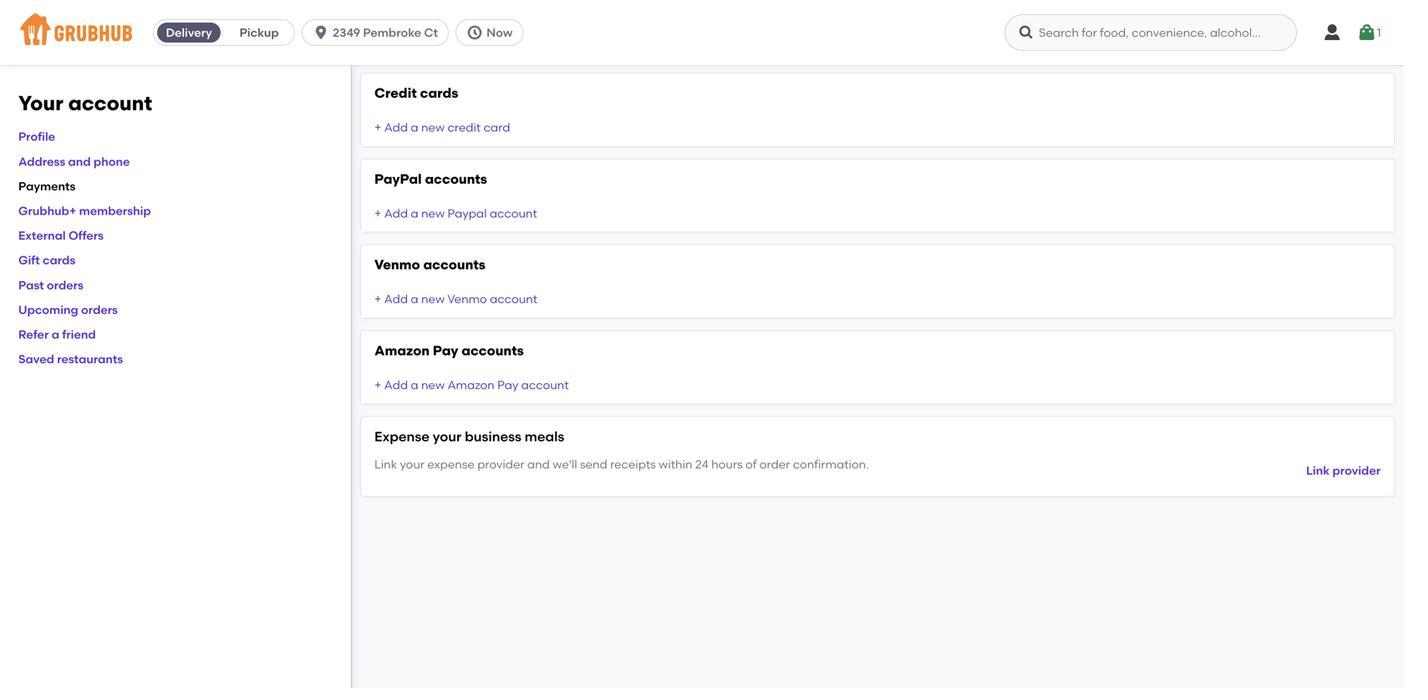 Task type: locate. For each thing, give the bounding box(es) containing it.
your
[[18, 91, 63, 115]]

account up meals
[[521, 378, 569, 392]]

your for link
[[400, 457, 425, 472]]

external offers link
[[18, 229, 104, 243]]

3 new from the top
[[421, 292, 445, 306]]

expense
[[374, 429, 429, 445]]

we'll
[[553, 457, 577, 472]]

your down expense at the left
[[400, 457, 425, 472]]

4 + from the top
[[374, 378, 381, 392]]

external
[[18, 229, 66, 243]]

+
[[374, 120, 381, 135], [374, 206, 381, 221], [374, 292, 381, 306], [374, 378, 381, 392]]

accounts up + add a new paypal account link
[[425, 171, 487, 187]]

1 add from the top
[[384, 120, 408, 135]]

delivery button
[[154, 19, 224, 46]]

+ down credit
[[374, 120, 381, 135]]

paypal
[[374, 171, 422, 187]]

amazon pay accounts
[[374, 343, 524, 359]]

0 vertical spatial cards
[[420, 85, 458, 101]]

add down credit
[[384, 120, 408, 135]]

upcoming orders link
[[18, 303, 118, 317]]

orders up the "friend"
[[81, 303, 118, 317]]

+ down paypal
[[374, 206, 381, 221]]

+ up expense at the left
[[374, 378, 381, 392]]

0 vertical spatial and
[[68, 154, 91, 169]]

card
[[484, 120, 510, 135]]

0 horizontal spatial cards
[[43, 253, 75, 268]]

new left the paypal
[[421, 206, 445, 221]]

1 horizontal spatial pay
[[497, 378, 518, 392]]

+ down venmo accounts
[[374, 292, 381, 306]]

0 vertical spatial orders
[[47, 278, 83, 292]]

3 add from the top
[[384, 292, 408, 306]]

0 horizontal spatial and
[[68, 154, 91, 169]]

paypal
[[448, 206, 487, 221]]

1 vertical spatial cards
[[43, 253, 75, 268]]

a right refer
[[52, 328, 59, 342]]

confirmation.
[[793, 457, 869, 472]]

membership
[[79, 204, 151, 218]]

3 + from the top
[[374, 292, 381, 306]]

1 vertical spatial pay
[[497, 378, 518, 392]]

new
[[421, 120, 445, 135], [421, 206, 445, 221], [421, 292, 445, 306], [421, 378, 445, 392]]

4 add from the top
[[384, 378, 408, 392]]

orders for past orders
[[47, 278, 83, 292]]

1 vertical spatial orders
[[81, 303, 118, 317]]

1 horizontal spatial svg image
[[1357, 23, 1377, 43]]

svg image for now
[[466, 24, 483, 41]]

0 vertical spatial accounts
[[425, 171, 487, 187]]

a
[[411, 120, 418, 135], [411, 206, 418, 221], [411, 292, 418, 306], [52, 328, 59, 342], [411, 378, 418, 392]]

profile link
[[18, 130, 55, 144]]

cards for credit cards
[[420, 85, 458, 101]]

1 new from the top
[[421, 120, 445, 135]]

accounts
[[425, 171, 487, 187], [423, 257, 485, 273], [462, 343, 524, 359]]

orders
[[47, 278, 83, 292], [81, 303, 118, 317]]

pay
[[433, 343, 458, 359], [497, 378, 518, 392]]

0 horizontal spatial pay
[[433, 343, 458, 359]]

4 new from the top
[[421, 378, 445, 392]]

expense your business meals
[[374, 429, 564, 445]]

hours
[[711, 457, 743, 472]]

+ add a new credit card link
[[374, 120, 510, 135]]

2 + from the top
[[374, 206, 381, 221]]

a down credit cards
[[411, 120, 418, 135]]

link your expense provider and we'll send receipts within 24 hours of order confirmation. link provider
[[374, 457, 1381, 478]]

1 horizontal spatial link
[[1306, 464, 1330, 478]]

accounts up + add a new venmo account link
[[423, 257, 485, 273]]

venmo down venmo accounts
[[447, 292, 487, 306]]

+ add a new venmo account
[[374, 292, 537, 306]]

new left credit
[[421, 120, 445, 135]]

add up expense at the left
[[384, 378, 408, 392]]

svg image inside 2349 pembroke ct button
[[313, 24, 329, 41]]

accounts for paypal accounts
[[425, 171, 487, 187]]

orders for upcoming orders
[[81, 303, 118, 317]]

1 horizontal spatial provider
[[1332, 464, 1381, 478]]

0 horizontal spatial provider
[[477, 457, 524, 472]]

0 horizontal spatial your
[[400, 457, 425, 472]]

your inside link your expense provider and we'll send receipts within 24 hours of order confirmation. link provider
[[400, 457, 425, 472]]

offers
[[68, 229, 104, 243]]

and inside link your expense provider and we'll send receipts within 24 hours of order confirmation. link provider
[[527, 457, 550, 472]]

add down venmo accounts
[[384, 292, 408, 306]]

your up expense
[[433, 429, 462, 445]]

+ add a new venmo account link
[[374, 292, 537, 306]]

a down paypal accounts
[[411, 206, 418, 221]]

account
[[68, 91, 152, 115], [490, 206, 537, 221], [490, 292, 537, 306], [521, 378, 569, 392]]

new down venmo accounts
[[421, 292, 445, 306]]

your
[[433, 429, 462, 445], [400, 457, 425, 472]]

a down venmo accounts
[[411, 292, 418, 306]]

orders up upcoming orders
[[47, 278, 83, 292]]

credit
[[374, 85, 417, 101]]

link
[[374, 457, 397, 472], [1306, 464, 1330, 478]]

1 horizontal spatial svg image
[[466, 24, 483, 41]]

cards up + add a new credit card link
[[420, 85, 458, 101]]

1 horizontal spatial amazon
[[448, 378, 495, 392]]

1 vertical spatial venmo
[[447, 292, 487, 306]]

0 vertical spatial your
[[433, 429, 462, 445]]

payments
[[18, 179, 75, 193]]

cards
[[420, 85, 458, 101], [43, 253, 75, 268]]

24
[[695, 457, 709, 472]]

a down amazon pay accounts
[[411, 378, 418, 392]]

account up amazon pay accounts
[[490, 292, 537, 306]]

phone
[[94, 154, 130, 169]]

2 add from the top
[[384, 206, 408, 221]]

amazon
[[374, 343, 430, 359], [448, 378, 495, 392]]

address
[[18, 154, 65, 169]]

and left we'll
[[527, 457, 550, 472]]

pay up business
[[497, 378, 518, 392]]

a for venmo
[[411, 292, 418, 306]]

Search for food, convenience, alcohol... search field
[[1005, 14, 1297, 51]]

+ for paypal accounts
[[374, 206, 381, 221]]

cards down external offers
[[43, 253, 75, 268]]

1 vertical spatial and
[[527, 457, 550, 472]]

ct
[[424, 25, 438, 40]]

gift cards
[[18, 253, 75, 268]]

accounts up + add a new amazon pay account link
[[462, 343, 524, 359]]

provider
[[477, 457, 524, 472], [1332, 464, 1381, 478]]

amazon down amazon pay accounts
[[448, 378, 495, 392]]

+ add a new credit card
[[374, 120, 510, 135]]

upcoming orders
[[18, 303, 118, 317]]

svg image left 1 button
[[1322, 23, 1342, 43]]

1 horizontal spatial your
[[433, 429, 462, 445]]

0 horizontal spatial amazon
[[374, 343, 430, 359]]

payments link
[[18, 179, 75, 193]]

add
[[384, 120, 408, 135], [384, 206, 408, 221], [384, 292, 408, 306], [384, 378, 408, 392]]

past orders
[[18, 278, 83, 292]]

1 vertical spatial accounts
[[423, 257, 485, 273]]

cards for gift cards
[[43, 253, 75, 268]]

venmo
[[374, 257, 420, 273], [447, 292, 487, 306]]

1 horizontal spatial and
[[527, 457, 550, 472]]

0 horizontal spatial svg image
[[313, 24, 329, 41]]

0 vertical spatial venmo
[[374, 257, 420, 273]]

new for amazon
[[421, 378, 445, 392]]

add down paypal
[[384, 206, 408, 221]]

new down amazon pay accounts
[[421, 378, 445, 392]]

1 + from the top
[[374, 120, 381, 135]]

svg image left now
[[466, 24, 483, 41]]

1
[[1377, 25, 1381, 40]]

profile
[[18, 130, 55, 144]]

pickup button
[[224, 19, 294, 46]]

upcoming
[[18, 303, 78, 317]]

svg image
[[1322, 23, 1342, 43], [313, 24, 329, 41], [466, 24, 483, 41]]

pay up + add a new amazon pay account
[[433, 343, 458, 359]]

1 vertical spatial amazon
[[448, 378, 495, 392]]

a for paypal
[[411, 206, 418, 221]]

meals
[[525, 429, 564, 445]]

and
[[68, 154, 91, 169], [527, 457, 550, 472]]

amazon down "+ add a new venmo account"
[[374, 343, 430, 359]]

+ add a new amazon pay account
[[374, 378, 569, 392]]

0 vertical spatial pay
[[433, 343, 458, 359]]

2 new from the top
[[421, 206, 445, 221]]

svg image inside now button
[[466, 24, 483, 41]]

svg image
[[1357, 23, 1377, 43], [1018, 24, 1035, 41]]

1 horizontal spatial cards
[[420, 85, 458, 101]]

1 vertical spatial your
[[400, 457, 425, 472]]

venmo accounts
[[374, 257, 485, 273]]

past orders link
[[18, 278, 83, 292]]

venmo up + add a new venmo account link
[[374, 257, 420, 273]]

and left 'phone' at left top
[[68, 154, 91, 169]]

0 horizontal spatial link
[[374, 457, 397, 472]]

svg image left 2349 on the left top of page
[[313, 24, 329, 41]]

add for paypal
[[384, 206, 408, 221]]

credit
[[448, 120, 481, 135]]

0 horizontal spatial venmo
[[374, 257, 420, 273]]



Task type: vqa. For each thing, say whether or not it's contained in the screenshot.
Grubhub+
yes



Task type: describe. For each thing, give the bounding box(es) containing it.
new for venmo
[[421, 292, 445, 306]]

1 horizontal spatial venmo
[[447, 292, 487, 306]]

grubhub+ membership link
[[18, 204, 151, 218]]

pembroke
[[363, 25, 421, 40]]

a for credit
[[411, 120, 418, 135]]

expense
[[427, 457, 475, 472]]

+ add a new paypal account link
[[374, 206, 537, 221]]

0 vertical spatial amazon
[[374, 343, 430, 359]]

gift
[[18, 253, 40, 268]]

credit cards
[[374, 85, 458, 101]]

grubhub+
[[18, 204, 76, 218]]

add for venmo
[[384, 292, 408, 306]]

order
[[759, 457, 790, 472]]

restaurants
[[57, 352, 123, 367]]

2349 pembroke ct button
[[302, 19, 456, 46]]

2 horizontal spatial svg image
[[1322, 23, 1342, 43]]

new for paypal
[[421, 206, 445, 221]]

+ for amazon pay accounts
[[374, 378, 381, 392]]

now
[[486, 25, 513, 40]]

new for credit
[[421, 120, 445, 135]]

paypal accounts
[[374, 171, 487, 187]]

send
[[580, 457, 607, 472]]

link provider button
[[1306, 456, 1381, 486]]

saved
[[18, 352, 54, 367]]

svg image for 2349 pembroke ct
[[313, 24, 329, 41]]

account up 'phone' at left top
[[68, 91, 152, 115]]

friend
[[62, 328, 96, 342]]

1 button
[[1357, 18, 1381, 48]]

svg image inside 1 button
[[1357, 23, 1377, 43]]

saved restaurants
[[18, 352, 123, 367]]

+ add a new paypal account
[[374, 206, 537, 221]]

add for amazon
[[384, 378, 408, 392]]

your account
[[18, 91, 152, 115]]

within
[[659, 457, 692, 472]]

refer a friend
[[18, 328, 96, 342]]

external offers
[[18, 229, 104, 243]]

delivery
[[166, 25, 212, 40]]

main navigation navigation
[[0, 0, 1404, 65]]

0 horizontal spatial svg image
[[1018, 24, 1035, 41]]

receipts
[[610, 457, 656, 472]]

refer a friend link
[[18, 328, 96, 342]]

gift cards link
[[18, 253, 75, 268]]

+ for credit cards
[[374, 120, 381, 135]]

2349
[[333, 25, 360, 40]]

accounts for venmo accounts
[[423, 257, 485, 273]]

of
[[745, 457, 757, 472]]

your for expense
[[433, 429, 462, 445]]

past
[[18, 278, 44, 292]]

account right the paypal
[[490, 206, 537, 221]]

now button
[[456, 19, 530, 46]]

grubhub+ membership
[[18, 204, 151, 218]]

+ for venmo accounts
[[374, 292, 381, 306]]

+ add a new amazon pay account link
[[374, 378, 569, 392]]

refer
[[18, 328, 49, 342]]

address and phone
[[18, 154, 130, 169]]

business
[[465, 429, 521, 445]]

pickup
[[240, 25, 279, 40]]

2349 pembroke ct
[[333, 25, 438, 40]]

address and phone link
[[18, 154, 130, 169]]

saved restaurants link
[[18, 352, 123, 367]]

add for credit
[[384, 120, 408, 135]]

2 vertical spatial accounts
[[462, 343, 524, 359]]

a for amazon
[[411, 378, 418, 392]]



